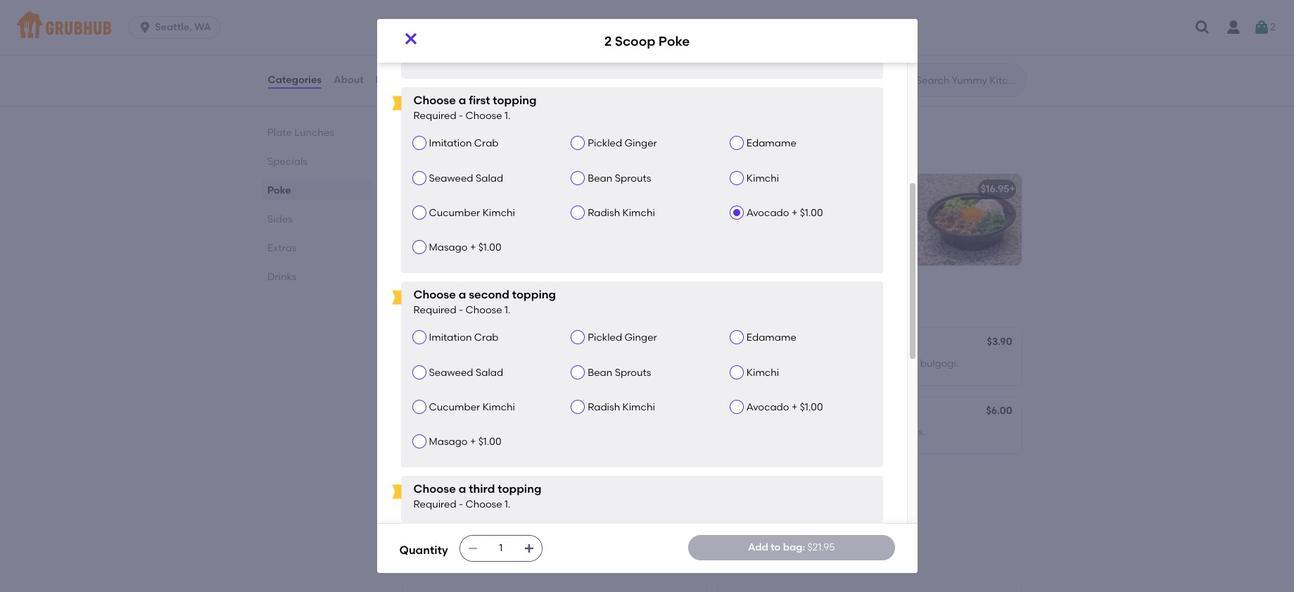 Task type: vqa. For each thing, say whether or not it's contained in the screenshot.
Madre
no



Task type: locate. For each thing, give the bounding box(es) containing it.
required
[[414, 110, 457, 122], [414, 304, 457, 316], [414, 498, 457, 510]]

0 vertical spatial required
[[414, 110, 457, 122]]

mayo
[[775, 13, 801, 24]]

1 vertical spatial bean
[[588, 366, 613, 378]]

veggie left egg
[[849, 426, 881, 438]]

choice. inside comes with 2 scoops of poke of your choice.
[[411, 217, 445, 229]]

pieces down egg rolls
[[734, 426, 765, 438]]

0 vertical spatial imitation
[[429, 137, 472, 149]]

1 vertical spatial edamame
[[747, 332, 797, 344]]

0 vertical spatial sprouts
[[615, 172, 651, 184]]

1 horizontal spatial comes
[[726, 203, 760, 215]]

0 horizontal spatial poke
[[525, 203, 549, 215]]

0 vertical spatial edamame
[[747, 137, 797, 149]]

0 horizontal spatial rice
[[437, 54, 455, 66]]

0 horizontal spatial svg image
[[138, 20, 152, 34]]

0 vertical spatial bean sprouts
[[588, 172, 651, 184]]

choice. inside comes with 1 scoop of poke of your choice.
[[726, 217, 761, 229]]

with left scoops on the top left of page
[[447, 203, 467, 215]]

a for first
[[459, 94, 466, 107]]

masago + $1.00 for second
[[429, 436, 502, 448]]

tuna
[[482, 13, 506, 24], [803, 13, 827, 24]]

1 vertical spatial 2 scoop poke
[[411, 183, 476, 195]]

seaweed salad for second
[[429, 366, 503, 378]]

pork
[[803, 426, 825, 438], [476, 495, 498, 507]]

wa
[[194, 21, 211, 33]]

first
[[469, 94, 490, 107]]

1 vertical spatial a
[[459, 288, 466, 302]]

sides up drinks
[[267, 213, 292, 225]]

edamame up 1 scoop poke
[[747, 137, 797, 149]]

a left third at the left bottom
[[459, 482, 466, 496]]

a inside choose a third topping required - choose 1.
[[459, 482, 466, 496]]

poke right scoop
[[834, 203, 858, 215]]

poke right scoops on the top left of page
[[525, 203, 549, 215]]

0 vertical spatial sides
[[267, 213, 292, 225]]

0 vertical spatial masago
[[429, 242, 468, 253]]

1 vertical spatial 4
[[411, 495, 416, 507]]

svg image for 2
[[1254, 19, 1271, 36]]

2 radish kimchi from the top
[[588, 401, 655, 413]]

1 avocado + $1.00 from the top
[[747, 207, 823, 219]]

2 scoop poke down for
[[411, 183, 476, 195]]

seaweed down 'musubi'
[[429, 366, 473, 378]]

choice.
[[411, 217, 445, 229], [726, 217, 761, 229]]

2 tempura from the left
[[918, 54, 959, 66]]

2 comes from the left
[[726, 203, 760, 215]]

1 inside comes with 1 scoop of poke of your choice.
[[785, 203, 788, 215]]

1 horizontal spatial tuna
[[803, 13, 827, 24]]

1 scoop poke
[[726, 183, 789, 195]]

1 vertical spatial -
[[459, 304, 463, 316]]

1 vertical spatial salad
[[476, 366, 503, 378]]

2 seaweed from the top
[[429, 366, 473, 378]]

- inside choose a second topping required - choose 1.
[[459, 304, 463, 316]]

2 masago + $1.00 from the top
[[429, 436, 502, 448]]

1. inside choose a second topping required - choose 1.
[[505, 304, 511, 316]]

0 vertical spatial seaweed
[[429, 172, 473, 184]]

2 avocado + $1.00 from the top
[[747, 401, 823, 413]]

1 avocado from the top
[[747, 207, 789, 219]]

2 vertical spatial a
[[459, 482, 466, 496]]

0 vertical spatial imitation crab
[[429, 137, 499, 149]]

Search Yummy Kitchen search field
[[915, 74, 1022, 87]]

poke inside comes with 1 scoop of poke of your choice.
[[834, 203, 858, 215]]

2 vertical spatial -
[[459, 498, 463, 510]]

1 masago + $1.00 from the top
[[429, 242, 502, 253]]

0 vertical spatial ginger
[[625, 137, 657, 149]]

tempura up search yummy kitchen search field at the right of page
[[918, 54, 959, 66]]

svg image
[[1254, 19, 1271, 36], [138, 20, 152, 34], [402, 30, 419, 47]]

4 for 4 pieces. fried dumplings filled with beef bulgogi.
[[726, 357, 732, 369]]

tuna up the rice
[[482, 13, 506, 24]]

choose a first topping required - choose 1.
[[414, 94, 537, 122]]

2 salad from the top
[[476, 366, 503, 378]]

masago down comes with 2 scoops of poke of your choice.
[[429, 242, 468, 253]]

a inside choose a second topping required - choose 1.
[[459, 288, 466, 302]]

seasoned
[[488, 357, 535, 369]]

third
[[469, 482, 495, 496]]

imitation
[[429, 137, 472, 149], [429, 332, 472, 344]]

1 vertical spatial masago + $1.00
[[429, 436, 502, 448]]

2 avocado from the top
[[747, 401, 789, 413]]

1
[[726, 183, 730, 195], [785, 203, 788, 215]]

salad right spam
[[476, 366, 503, 378]]

pork up the input item quantity number field
[[476, 495, 498, 507]]

pickled ginger for choose a second topping
[[588, 332, 657, 344]]

3 required from the top
[[414, 498, 457, 510]]

topping right third at the left bottom
[[498, 482, 542, 496]]

charge.
[[511, 146, 543, 155]]

fried tofu
[[588, 47, 634, 59]]

0 horizontal spatial tempura
[[851, 54, 893, 66]]

topping right first
[[493, 94, 537, 107]]

rice left wrapped
[[537, 357, 555, 369]]

topping inside choose a first topping required - choose 1.
[[493, 94, 537, 107]]

tempura right the shrimp on the right
[[851, 54, 893, 66]]

plate lunches
[[267, 127, 334, 139]]

avocado + $1.00 up 2 pieces of fried pork and veggie egg rolls.
[[747, 401, 823, 413]]

2 horizontal spatial svg image
[[1195, 19, 1211, 36]]

salad for first
[[476, 172, 503, 184]]

rice inside fried rice with your choice of protein and peas, carrots, and onions.
[[437, 54, 455, 66]]

svg image for seattle, wa
[[138, 20, 152, 34]]

choose
[[414, 94, 456, 107], [466, 110, 502, 122], [414, 288, 456, 302], [466, 304, 502, 316], [414, 482, 456, 496], [466, 498, 502, 510]]

2 crab from the top
[[474, 332, 499, 344]]

your inside fried rice with your choice of protein and peas, carrots, and onions.
[[480, 54, 500, 66]]

required inside choose a third topping required - choose 1.
[[414, 498, 457, 510]]

cucumber for second
[[429, 401, 480, 413]]

0 vertical spatial radish
[[588, 207, 620, 219]]

1 vertical spatial radish
[[588, 401, 620, 413]]

1 vertical spatial pickled
[[588, 332, 622, 344]]

crab for first
[[474, 137, 499, 149]]

with up onions.
[[457, 54, 477, 66]]

2 horizontal spatial your
[[872, 203, 893, 215]]

1 poke from the left
[[525, 203, 549, 215]]

bean sprouts for choose a second topping
[[588, 366, 651, 378]]

avocado
[[747, 207, 789, 219], [747, 401, 789, 413]]

sauce.
[[962, 54, 993, 66]]

seaweed down for
[[429, 172, 473, 184]]

cucumber kimchi up tuna
[[429, 401, 515, 413]]

crab for second
[[474, 332, 499, 344]]

1 imitation crab from the top
[[429, 137, 499, 149]]

$6.00
[[986, 405, 1013, 417]]

scoop down sides
[[419, 183, 450, 195]]

1 edamame from the top
[[747, 137, 797, 149]]

traditional for traditional tuna
[[429, 13, 480, 24]]

fried down house at the top left of the page
[[411, 54, 435, 66]]

0 vertical spatial crab
[[474, 137, 499, 149]]

0 vertical spatial pickled
[[588, 137, 622, 149]]

1. for first
[[505, 110, 511, 122]]

0 vertical spatial pickled ginger
[[588, 137, 657, 149]]

2 masago from the top
[[429, 436, 468, 448]]

cucumber for first
[[429, 207, 480, 219]]

1 vertical spatial avocado + $1.00
[[747, 401, 823, 413]]

1 pickled from the top
[[588, 137, 622, 149]]

radish
[[588, 207, 620, 219], [588, 401, 620, 413]]

svg image right the input item quantity number field
[[524, 543, 535, 554]]

0 vertical spatial rice
[[437, 54, 455, 66]]

choose up spam musubi
[[414, 288, 456, 302]]

1 - from the top
[[459, 110, 463, 122]]

- inside choose a first topping required - choose 1.
[[459, 110, 463, 122]]

2 imitation from the top
[[429, 332, 472, 344]]

1 vertical spatial pickled ginger
[[588, 332, 657, 344]]

1 vertical spatial radish kimchi
[[588, 401, 655, 413]]

cucumber up raw
[[429, 401, 480, 413]]

avocado for choose a first topping
[[747, 207, 789, 219]]

choice. for comes with 1 scoop of poke of your choice.
[[726, 217, 761, 229]]

peas,
[[607, 54, 633, 66]]

2 1. from the top
[[505, 304, 511, 316]]

poke
[[525, 203, 549, 215], [834, 203, 858, 215]]

1 vertical spatial imitation
[[429, 332, 472, 344]]

4 left pieces.
[[726, 357, 732, 369]]

3 a from the top
[[459, 482, 466, 496]]

beef
[[897, 357, 918, 369]]

0 vertical spatial 4
[[726, 357, 732, 369]]

1 radish from the top
[[588, 207, 620, 219]]

2 edamame from the top
[[747, 332, 797, 344]]

1 crab from the top
[[474, 137, 499, 149]]

1 vertical spatial required
[[414, 304, 457, 316]]

quantity
[[399, 544, 448, 557]]

2 cucumber kimchi from the top
[[429, 401, 515, 413]]

masago + $1.00 down comes with 2 scoops of poke of your choice.
[[429, 242, 502, 253]]

2 seaweed salad from the top
[[429, 366, 503, 378]]

1 ginger from the top
[[625, 137, 657, 149]]

on
[[474, 357, 486, 369]]

1. inside choose a third topping required - choose 1.
[[505, 498, 511, 510]]

svg image left 2 button
[[1195, 19, 1211, 36]]

1 vertical spatial sprouts
[[615, 366, 651, 378]]

kimchi
[[747, 172, 779, 184], [483, 207, 515, 219], [623, 207, 655, 219], [747, 366, 779, 378], [483, 401, 515, 413], [623, 401, 655, 413]]

rolls.
[[904, 426, 926, 438]]

cucumber kimchi
[[429, 207, 515, 219], [429, 401, 515, 413]]

avocado + $1.00 for choose a first topping
[[747, 207, 823, 219]]

1 vertical spatial imitation crab
[[429, 332, 499, 344]]

choose down second
[[466, 304, 502, 316]]

1. up additional
[[505, 110, 511, 122]]

cucumber down an
[[429, 207, 480, 219]]

2 vertical spatial topping
[[498, 482, 542, 496]]

and left egg
[[827, 426, 846, 438]]

2 choice. from the left
[[726, 217, 761, 229]]

1 vertical spatial avocado
[[747, 401, 789, 413]]

crab up on
[[474, 332, 499, 344]]

2 vertical spatial 1.
[[505, 498, 511, 510]]

$16.95 +
[[981, 183, 1016, 195]]

1 masago from the top
[[429, 242, 468, 253]]

your inside comes with 2 scoops of poke of your choice.
[[563, 203, 584, 215]]

comes inside comes with 1 scoop of poke of your choice.
[[726, 203, 760, 215]]

a left first
[[459, 94, 466, 107]]

2 inside button
[[1271, 21, 1276, 33]]

pickled ginger for choose a first topping
[[588, 137, 657, 149]]

1 required from the top
[[414, 110, 457, 122]]

scoop up comes with 1 scoop of poke of your choice.
[[732, 183, 763, 195]]

1. down second
[[505, 304, 511, 316]]

3 - from the top
[[459, 498, 463, 510]]

0 vertical spatial cucumber
[[429, 207, 480, 219]]

1 vertical spatial 1
[[785, 203, 788, 215]]

a
[[726, 54, 733, 66]]

edamame for choose a first topping
[[747, 137, 797, 149]]

1 imitation from the top
[[429, 137, 472, 149]]

bean sprouts
[[588, 172, 651, 184], [588, 366, 651, 378]]

1 choice. from the left
[[411, 217, 445, 229]]

4 for 4 pieces fried pork and veggie dumplings.
[[411, 495, 416, 507]]

required inside choose a first topping required - choose 1.
[[414, 110, 457, 122]]

choose a third topping required - choose 1.
[[414, 482, 542, 510]]

2 traditional from the left
[[588, 13, 639, 24]]

3 1. from the top
[[505, 498, 511, 510]]

1 horizontal spatial your
[[563, 203, 584, 215]]

pieces right 6
[[783, 54, 814, 66]]

0 horizontal spatial 4
[[411, 495, 416, 507]]

1 vertical spatial seaweed
[[429, 366, 473, 378]]

0 vertical spatial avocado
[[747, 207, 789, 219]]

1 horizontal spatial choice.
[[726, 217, 761, 229]]

choose a second topping required - choose 1.
[[414, 288, 556, 316]]

tuna right mayo
[[803, 13, 827, 24]]

1 horizontal spatial 4
[[726, 357, 732, 369]]

2 bean from the top
[[588, 366, 613, 378]]

scoop right the side
[[434, 406, 465, 418]]

1 radish kimchi from the top
[[588, 207, 655, 219]]

1 vertical spatial seaweed salad
[[429, 366, 503, 378]]

0 horizontal spatial extras
[[267, 242, 296, 254]]

2 a from the top
[[459, 288, 466, 302]]

$21.95
[[808, 541, 835, 553]]

with
[[457, 54, 477, 66], [895, 54, 915, 66], [447, 203, 467, 215], [763, 203, 783, 215], [874, 357, 894, 369]]

bean
[[588, 172, 613, 184], [588, 366, 613, 378]]

0 vertical spatial topping
[[493, 94, 537, 107]]

2 sprouts from the top
[[615, 366, 651, 378]]

plate
[[267, 127, 292, 139]]

rolls
[[747, 406, 770, 418]]

2 required from the top
[[414, 304, 457, 316]]

1 vertical spatial sides
[[399, 295, 439, 313]]

1 traditional from the left
[[429, 13, 480, 24]]

salad down additional
[[476, 172, 503, 184]]

1 a from the top
[[459, 94, 466, 107]]

raw pieces of tuna cut into cubes.
[[411, 426, 574, 438]]

grilled spam on seasoned rice wrapped in nori.
[[411, 357, 634, 369]]

add left the to
[[748, 541, 769, 553]]

masago + $1.00 for first
[[429, 242, 502, 253]]

required up spam musubi
[[414, 304, 457, 316]]

1 horizontal spatial traditional
[[588, 13, 639, 24]]

topping right second
[[512, 288, 556, 302]]

1 comes from the left
[[411, 203, 445, 215]]

avocado down 1 scoop poke
[[747, 207, 789, 219]]

0 vertical spatial veggie
[[849, 426, 881, 438]]

1. up the input item quantity number field
[[505, 498, 511, 510]]

0 vertical spatial a
[[459, 94, 466, 107]]

1 vertical spatial ginger
[[625, 332, 657, 344]]

veggie left dumplings.
[[522, 495, 554, 507]]

1 horizontal spatial add
[[748, 541, 769, 553]]

add left sides
[[399, 146, 417, 155]]

0 horizontal spatial add
[[399, 146, 417, 155]]

radish kimchi
[[588, 207, 655, 219], [588, 401, 655, 413]]

masago for first
[[429, 242, 468, 253]]

2 bean sprouts from the top
[[588, 366, 651, 378]]

1 bean from the top
[[588, 172, 613, 184]]

gyoza
[[411, 475, 441, 487]]

pickled for choose a second topping
[[588, 332, 622, 344]]

0 vertical spatial 1.
[[505, 110, 511, 122]]

1 pickled ginger from the top
[[588, 137, 657, 149]]

Input item quantity number field
[[486, 536, 516, 561]]

veggie
[[849, 426, 881, 438], [522, 495, 554, 507]]

seaweed salad
[[429, 172, 503, 184], [429, 366, 503, 378]]

1 vertical spatial crab
[[474, 332, 499, 344]]

2 radish from the top
[[588, 401, 620, 413]]

topping
[[493, 94, 537, 107], [512, 288, 556, 302], [498, 482, 542, 496]]

1 horizontal spatial fried
[[779, 426, 801, 438]]

salad
[[476, 172, 503, 184], [476, 366, 503, 378]]

0 horizontal spatial 1
[[726, 183, 730, 195]]

poke inside comes with 2 scoops of poke of your choice.
[[525, 203, 549, 215]]

1 salad from the top
[[476, 172, 503, 184]]

and left peas,
[[586, 54, 605, 66]]

svg image left the input item quantity number field
[[467, 543, 478, 554]]

2 pickled from the top
[[588, 332, 622, 344]]

choice
[[503, 54, 535, 66]]

1.
[[505, 110, 511, 122], [505, 304, 511, 316], [505, 498, 511, 510]]

required down gyoza
[[414, 498, 457, 510]]

0 horizontal spatial tuna
[[482, 13, 506, 24]]

seattle, wa button
[[129, 16, 226, 39]]

poke up sides
[[399, 126, 436, 144]]

topping inside choose a third topping required - choose 1.
[[498, 482, 542, 496]]

scoop down traditional salmon
[[615, 33, 656, 49]]

0 horizontal spatial pork
[[476, 495, 498, 507]]

0 vertical spatial add
[[399, 146, 417, 155]]

choose down third at the left bottom
[[466, 498, 502, 510]]

rice
[[470, 34, 492, 46]]

add
[[399, 146, 417, 155], [748, 541, 769, 553]]

masago down side scoop poke
[[429, 436, 468, 448]]

comes down sides
[[411, 203, 445, 215]]

2 - from the top
[[459, 304, 463, 316]]

sides up spam
[[399, 295, 439, 313]]

edamame up pieces.
[[747, 332, 797, 344]]

crab right an
[[474, 137, 499, 149]]

$15.50
[[664, 33, 694, 45]]

1 bean sprouts from the top
[[588, 172, 651, 184]]

1 vertical spatial cucumber kimchi
[[429, 401, 515, 413]]

2 scoop poke
[[604, 33, 690, 49], [411, 183, 476, 195]]

fried
[[443, 34, 468, 46], [588, 47, 612, 59], [411, 54, 435, 66], [770, 357, 794, 369]]

2 cucumber from the top
[[429, 401, 480, 413]]

house fried rice
[[411, 34, 492, 46]]

scoops
[[477, 203, 511, 215]]

rice up onions.
[[437, 54, 455, 66]]

avocado right egg
[[747, 401, 789, 413]]

1 vertical spatial bean sprouts
[[588, 366, 651, 378]]

required inside choose a second topping required - choose 1.
[[414, 304, 457, 316]]

0 vertical spatial salad
[[476, 172, 503, 184]]

radish kimchi for choose a first topping
[[588, 207, 655, 219]]

1 vertical spatial veggie
[[522, 495, 554, 507]]

1 cucumber kimchi from the top
[[429, 207, 515, 219]]

seaweed salad down 'musubi'
[[429, 366, 503, 378]]

traditional up house fried rice on the top left of the page
[[429, 13, 480, 24]]

a inside choose a first topping required - choose 1.
[[459, 94, 466, 107]]

pieces down side scoop poke
[[434, 426, 465, 438]]

svg image inside seattle, wa button
[[138, 20, 152, 34]]

scoop
[[615, 33, 656, 49], [419, 183, 450, 195], [732, 183, 763, 195], [434, 406, 465, 418]]

scoop for comes with 1 scoop of poke of your choice.
[[732, 183, 763, 195]]

1 sprouts from the top
[[615, 172, 651, 184]]

4 down gyoza
[[411, 495, 416, 507]]

spicy mayo tuna
[[747, 13, 827, 24]]

scoop for comes with 2 scoops of poke of your choice.
[[419, 183, 450, 195]]

comes down 1 scoop poke
[[726, 203, 760, 215]]

avocado + $1.00 down 1 scoop poke
[[747, 207, 823, 219]]

rice
[[437, 54, 455, 66], [537, 357, 555, 369]]

0 vertical spatial seaweed salad
[[429, 172, 503, 184]]

1 tuna from the left
[[482, 13, 506, 24]]

imitation crab for second
[[429, 332, 499, 344]]

cucumber kimchi down an
[[429, 207, 515, 219]]

1 seaweed salad from the top
[[429, 172, 503, 184]]

with down 1 scoop poke
[[763, 203, 783, 215]]

a left second
[[459, 288, 466, 302]]

1 vertical spatial add
[[748, 541, 769, 553]]

1 horizontal spatial pork
[[803, 426, 825, 438]]

required for choose a first topping
[[414, 110, 457, 122]]

pieces down gyoza
[[419, 495, 450, 507]]

2 scoop poke up carrots,
[[604, 33, 690, 49]]

radish for choose a first topping
[[588, 207, 620, 219]]

cucumber kimchi for second
[[429, 401, 515, 413]]

1 vertical spatial 1.
[[505, 304, 511, 316]]

2 vertical spatial required
[[414, 498, 457, 510]]

2 poke from the left
[[834, 203, 858, 215]]

traditional
[[429, 13, 480, 24], [588, 13, 639, 24]]

choose down first
[[466, 110, 502, 122]]

sprouts for choose a first topping
[[615, 172, 651, 184]]

1 seaweed from the top
[[429, 172, 473, 184]]

1 cucumber from the top
[[429, 207, 480, 219]]

comes inside comes with 2 scoops of poke of your choice.
[[411, 203, 445, 215]]

1. inside choose a first topping required - choose 1.
[[505, 110, 511, 122]]

1 1. from the top
[[505, 110, 511, 122]]

poke for scoop
[[834, 203, 858, 215]]

with inside fried rice with your choice of protein and peas, carrots, and onions.
[[457, 54, 477, 66]]

1 horizontal spatial extras
[[399, 551, 446, 569]]

svg image inside 2 button
[[1254, 19, 1271, 36]]

seaweed salad down an
[[429, 172, 503, 184]]

0 horizontal spatial your
[[480, 54, 500, 66]]

2 scoop poke image
[[601, 174, 706, 266]]

fried down mandu
[[770, 357, 794, 369]]

pickled ginger
[[588, 137, 657, 149], [588, 332, 657, 344]]

0 horizontal spatial veggie
[[522, 495, 554, 507]]

0 vertical spatial cucumber kimchi
[[429, 207, 515, 219]]

2 pickled ginger from the top
[[588, 332, 657, 344]]

masago + $1.00 down side scoop poke
[[429, 436, 502, 448]]

required up sides
[[414, 110, 457, 122]]

- inside choose a third topping required - choose 1.
[[459, 498, 463, 510]]

pieces for 4 pieces fried pork and veggie dumplings.
[[419, 495, 450, 507]]

2
[[1271, 21, 1276, 33], [604, 33, 612, 49], [411, 183, 416, 195], [470, 203, 475, 215], [726, 426, 732, 438]]

0 vertical spatial fried
[[779, 426, 801, 438]]

your inside comes with 1 scoop of poke of your choice.
[[872, 203, 893, 215]]

a
[[459, 94, 466, 107], [459, 288, 466, 302], [459, 482, 466, 496]]

ginger
[[625, 137, 657, 149], [625, 332, 657, 344]]

2 ginger from the top
[[625, 332, 657, 344]]

2 imitation crab from the top
[[429, 332, 499, 344]]

for
[[441, 146, 452, 155]]

poke inside poke add sides for an additional charge.
[[399, 126, 436, 144]]

topping inside choose a second topping required - choose 1.
[[512, 288, 556, 302]]

pork down dumplings
[[803, 426, 825, 438]]

0 vertical spatial -
[[459, 110, 463, 122]]

fried
[[779, 426, 801, 438], [452, 495, 474, 507]]

spam musubi
[[411, 337, 476, 349]]

seaweed salad for first
[[429, 172, 503, 184]]

2 horizontal spatial svg image
[[1254, 19, 1271, 36]]

bean for choose a second topping
[[588, 366, 613, 378]]

$3.90
[[987, 336, 1013, 348]]

traditional up fried tofu
[[588, 13, 639, 24]]

1 horizontal spatial svg image
[[402, 30, 419, 47]]

svg image
[[1195, 19, 1211, 36], [467, 543, 478, 554], [524, 543, 535, 554]]

scoop for raw pieces of tuna cut into cubes.
[[434, 406, 465, 418]]



Task type: describe. For each thing, give the bounding box(es) containing it.
0 vertical spatial 1
[[726, 183, 730, 195]]

1 scoop poke image
[[916, 174, 1022, 266]]

a for third
[[459, 482, 466, 496]]

1 vertical spatial pork
[[476, 495, 498, 507]]

4 pieces fried pork and veggie dumplings.
[[411, 495, 609, 507]]

imitation for first
[[429, 137, 472, 149]]

6
[[775, 54, 781, 66]]

salad for second
[[476, 366, 503, 378]]

into
[[522, 426, 540, 438]]

house
[[411, 34, 441, 46]]

topping for choose a third topping
[[498, 482, 542, 496]]

egg rolls
[[726, 406, 770, 418]]

fried left tofu
[[588, 47, 612, 59]]

egg
[[726, 406, 745, 418]]

search icon image
[[894, 72, 911, 89]]

and left onions.
[[411, 69, 430, 81]]

radish for choose a second topping
[[588, 401, 620, 413]]

about
[[334, 74, 364, 86]]

imitation crab for first
[[429, 137, 499, 149]]

seaweed for first
[[429, 172, 473, 184]]

your for 2 scoop poke
[[563, 203, 584, 215]]

side
[[411, 406, 432, 418]]

scoop
[[791, 203, 820, 215]]

required for choose a third topping
[[414, 498, 457, 510]]

lunches
[[294, 127, 334, 139]]

topping for choose a second topping
[[512, 288, 556, 302]]

carrots,
[[635, 54, 672, 66]]

ginger for choose a second topping
[[625, 332, 657, 344]]

about button
[[333, 55, 364, 106]]

- for second
[[459, 304, 463, 316]]

an
[[454, 146, 465, 155]]

a la carte 6 pieces shrimp tempura with tempura sauce.
[[726, 54, 993, 66]]

dumplings
[[796, 357, 847, 369]]

topping for choose a first topping
[[493, 94, 537, 107]]

additional
[[467, 146, 509, 155]]

cucumber kimchi for first
[[429, 207, 515, 219]]

pieces for 2 pieces of fried pork and veggie egg rolls.
[[734, 426, 765, 438]]

1 horizontal spatial veggie
[[849, 426, 881, 438]]

main navigation navigation
[[0, 0, 1295, 55]]

and right third at the left bottom
[[500, 495, 519, 507]]

edamame for choose a second topping
[[747, 332, 797, 344]]

add inside poke add sides for an additional charge.
[[399, 146, 417, 155]]

spicy
[[747, 13, 773, 24]]

1 vertical spatial extras
[[399, 551, 446, 569]]

side scoop poke
[[411, 406, 491, 418]]

specials
[[267, 156, 307, 168]]

spam
[[411, 337, 439, 349]]

$4.50
[[671, 473, 697, 485]]

choice. for comes with 2 scoops of poke of your choice.
[[411, 217, 445, 229]]

choose down onions.
[[414, 94, 456, 107]]

spam
[[444, 357, 472, 369]]

1 horizontal spatial svg image
[[524, 543, 535, 554]]

traditional tuna
[[429, 13, 506, 24]]

seaweed for second
[[429, 366, 473, 378]]

- for third
[[459, 498, 463, 510]]

filled
[[849, 357, 872, 369]]

seattle, wa
[[155, 21, 211, 33]]

poke for scoops
[[525, 203, 549, 215]]

of inside fried rice with your choice of protein and peas, carrots, and onions.
[[537, 54, 547, 66]]

fried down traditional tuna
[[443, 34, 468, 46]]

with inside comes with 1 scoop of poke of your choice.
[[763, 203, 783, 215]]

pickled for choose a first topping
[[588, 137, 622, 149]]

to
[[771, 541, 781, 553]]

poke down an
[[452, 183, 476, 195]]

svg image for 2 scoop poke
[[402, 30, 419, 47]]

comes with 2 scoops of poke of your choice.
[[411, 203, 584, 229]]

fried rice with your choice of protein and peas, carrots, and onions.
[[411, 54, 672, 81]]

traditional salmon
[[588, 13, 678, 24]]

sides
[[419, 146, 439, 155]]

your for 1 scoop poke
[[872, 203, 893, 215]]

2 tuna from the left
[[803, 13, 827, 24]]

bean for choose a first topping
[[588, 172, 613, 184]]

poke up comes with 1 scoop of poke of your choice.
[[765, 183, 789, 195]]

radish kimchi for choose a second topping
[[588, 401, 655, 413]]

tofu
[[614, 47, 634, 59]]

shrimp
[[816, 54, 849, 66]]

2 button
[[1254, 15, 1276, 40]]

0 vertical spatial extras
[[267, 242, 296, 254]]

categories
[[268, 74, 322, 86]]

4 pieces. fried dumplings filled with beef bulgogi.
[[726, 357, 959, 369]]

categories button
[[267, 55, 323, 106]]

seattle,
[[155, 21, 192, 33]]

comes with 1 scoop of poke of your choice.
[[726, 203, 893, 229]]

0 horizontal spatial sides
[[267, 213, 292, 225]]

korean fried chicken special image
[[916, 0, 1022, 13]]

ginger for choose a first topping
[[625, 137, 657, 149]]

cut
[[504, 426, 519, 438]]

bulgogi
[[726, 337, 763, 349]]

2 inside comes with 2 scoops of poke of your choice.
[[470, 203, 475, 215]]

poke down specials
[[267, 184, 291, 196]]

bulgogi.
[[921, 357, 959, 369]]

avocado for choose a second topping
[[747, 401, 789, 413]]

1 horizontal spatial sides
[[399, 295, 439, 313]]

in
[[603, 357, 611, 369]]

comes for comes with 2 scoops of poke of your choice.
[[411, 203, 445, 215]]

1 tempura from the left
[[851, 54, 893, 66]]

mandu
[[765, 337, 799, 349]]

musubi
[[441, 337, 476, 349]]

drinks
[[267, 271, 296, 283]]

0 horizontal spatial svg image
[[467, 543, 478, 554]]

avocado + $1.00 for choose a second topping
[[747, 401, 823, 413]]

- for first
[[459, 110, 463, 122]]

1. for second
[[505, 304, 511, 316]]

traditional for traditional salmon
[[588, 13, 639, 24]]

required for choose a second topping
[[414, 304, 457, 316]]

0 vertical spatial pork
[[803, 426, 825, 438]]

carte
[[747, 54, 772, 66]]

reviews
[[376, 74, 415, 86]]

poke add sides for an additional charge.
[[399, 126, 543, 155]]

0 horizontal spatial 2 scoop poke
[[411, 183, 476, 195]]

masago for second
[[429, 436, 468, 448]]

a for second
[[459, 288, 466, 302]]

poke up tuna
[[467, 406, 491, 418]]

comes for comes with 1 scoop of poke of your choice.
[[726, 203, 760, 215]]

choose left third at the left bottom
[[414, 482, 456, 496]]

sprouts for choose a second topping
[[615, 366, 651, 378]]

pieces.
[[734, 357, 768, 369]]

with inside comes with 2 scoops of poke of your choice.
[[447, 203, 467, 215]]

with left beef at the right bottom
[[874, 357, 894, 369]]

bag:
[[783, 541, 805, 553]]

tuna
[[479, 426, 501, 438]]

onions.
[[432, 69, 466, 81]]

wrapped
[[557, 357, 600, 369]]

imitation for second
[[429, 332, 472, 344]]

$16.95
[[981, 183, 1010, 195]]

la
[[736, 54, 744, 66]]

cubes.
[[542, 426, 574, 438]]

protein
[[549, 54, 583, 66]]

raw
[[411, 426, 431, 438]]

svg image inside main navigation navigation
[[1195, 19, 1211, 36]]

1. for third
[[505, 498, 511, 510]]

0 horizontal spatial fried
[[452, 495, 474, 507]]

reviews button
[[375, 55, 416, 106]]

salmon
[[641, 13, 678, 24]]

$12.00
[[983, 33, 1013, 45]]

with up search icon
[[895, 54, 915, 66]]

second
[[469, 288, 510, 302]]

fried inside fried rice with your choice of protein and peas, carrots, and onions.
[[411, 54, 435, 66]]

poke down salmon
[[659, 33, 690, 49]]

nori.
[[614, 357, 634, 369]]

0 vertical spatial 2 scoop poke
[[604, 33, 690, 49]]

2 pieces of fried pork and veggie egg rolls.
[[726, 426, 926, 438]]

1 vertical spatial rice
[[537, 357, 555, 369]]

pieces for raw pieces of tuna cut into cubes.
[[434, 426, 465, 438]]

bean sprouts for choose a first topping
[[588, 172, 651, 184]]

grilled
[[411, 357, 442, 369]]

egg
[[883, 426, 902, 438]]



